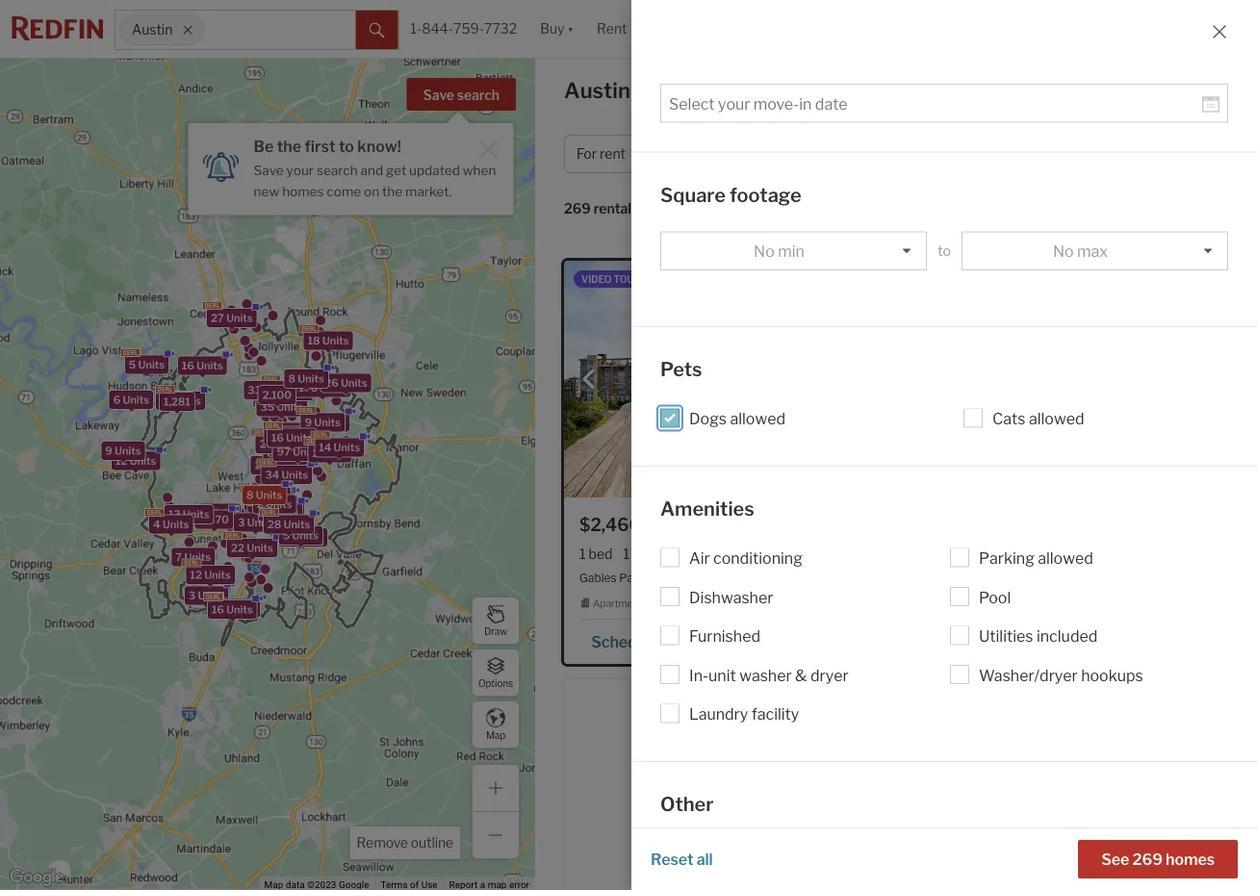 Task type: describe. For each thing, give the bounding box(es) containing it.
gables
[[580, 571, 617, 585]]

0 vertical spatial 27 units
[[211, 312, 253, 324]]

1 horizontal spatial 27 units
[[260, 438, 302, 451]]

0 vertical spatial 21 units
[[305, 417, 346, 429]]

springs
[[1062, 571, 1103, 585]]

1 bath for 1 bed
[[623, 546, 661, 562]]

78704
[[1183, 571, 1220, 585]]

facility
[[752, 706, 800, 725]]

0 horizontal spatial 3 units
[[189, 590, 224, 602]]

condo,
[[847, 146, 892, 162]]

gables park tower
[[580, 571, 681, 585]]

&
[[795, 667, 807, 686]]

pool
[[979, 589, 1011, 608]]

5 units right 28
[[283, 530, 319, 542]]

11 units
[[270, 385, 309, 398]]

draw button
[[472, 597, 520, 645]]

video tour
[[582, 273, 641, 285]]

0 vertical spatial 269
[[564, 201, 591, 217]]

1-844-759-7732 link
[[410, 21, 517, 37]]

759-
[[454, 21, 484, 37]]

options
[[479, 678, 513, 690]]

269 rentals
[[564, 201, 639, 217]]

1-844-759-7732
[[410, 21, 517, 37]]

request
[[933, 632, 994, 651]]

hookups
[[1082, 667, 1144, 686]]

16 units up 28
[[259, 501, 301, 514]]

(512) for (512) 523-6388
[[742, 632, 779, 651]]

90
[[213, 602, 227, 615]]

cats allowed
[[993, 410, 1085, 429]]

see 269 homes
[[1102, 850, 1215, 869]]

recommended
[[696, 201, 794, 217]]

1 vertical spatial 14 units
[[248, 495, 289, 508]]

623-849 sq ft
[[1033, 546, 1121, 562]]

1 horizontal spatial 8 units
[[288, 373, 324, 385]]

search inside "button"
[[457, 87, 500, 104]]

1 austin, from the left
[[808, 571, 845, 585]]

ft for 656-907 sq ft
[[751, 546, 761, 562]]

no max
[[1053, 242, 1108, 261]]

austin for austin rentals
[[564, 78, 631, 104]]

$2,460+ /mo
[[580, 514, 687, 535]]

26
[[325, 377, 339, 389]]

apartment, condo, townhome
[[770, 146, 965, 162]]

0 vertical spatial 8
[[288, 373, 296, 385]]

be
[[254, 137, 274, 156]]

34
[[265, 469, 279, 482]]

utilities included
[[979, 628, 1098, 647]]

beds
[[943, 546, 974, 562]]

4 inside map region
[[153, 519, 160, 531]]

2 austin, from the left
[[1126, 571, 1163, 585]]

air conditioning
[[689, 550, 803, 569]]

7732
[[484, 21, 517, 37]]

1 vertical spatial 14
[[248, 495, 261, 508]]

Select your move-in date text field
[[669, 95, 1203, 114]]

remove apartment, condo, townhome image
[[890, 148, 901, 160]]

be the first to know!
[[254, 137, 401, 156]]

1 | from the left
[[669, 571, 672, 585]]

outline
[[411, 835, 454, 852]]

dogs
[[689, 410, 727, 429]]

265-
[[1120, 632, 1156, 651]]

0344
[[1156, 632, 1198, 651]]

filters
[[1151, 146, 1189, 162]]

1 vertical spatial to
[[938, 243, 951, 260]]

1 horizontal spatial 12
[[190, 569, 202, 582]]

tour for schedule a tour
[[674, 632, 704, 651]]

(512) 523-6388 link
[[724, 624, 871, 656]]

2,100
[[262, 389, 292, 402]]

laundry facility
[[689, 706, 800, 725]]

43 units
[[268, 430, 311, 443]]

13
[[168, 508, 181, 521]]

bd
[[998, 146, 1015, 162]]

0 horizontal spatial 6 units
[[113, 394, 149, 406]]

photo of 214 barton springs rd, austin, tx 78704 image
[[904, 261, 1226, 498]]

-
[[981, 146, 986, 162]]

2 horizontal spatial 12 units
[[255, 459, 295, 472]]

ba
[[1042, 146, 1058, 162]]

options button
[[472, 649, 520, 697]]

cats
[[993, 410, 1026, 429]]

15 units
[[160, 395, 201, 407]]

1 tx from the left
[[848, 571, 863, 585]]

/
[[1017, 146, 1022, 162]]

26 units
[[325, 377, 368, 389]]

pets
[[661, 358, 703, 382]]

all
[[697, 850, 713, 869]]

4 inside button
[[1199, 146, 1209, 162]]

214
[[1001, 571, 1020, 585]]

remove outline button
[[350, 827, 460, 860]]

studio - 1 bd / 1+ ba button
[[924, 135, 1088, 173]]

35 units
[[260, 401, 303, 414]]

/mo
[[655, 514, 687, 535]]

save search
[[423, 87, 500, 104]]

included
[[1037, 628, 1098, 647]]

amenities
[[661, 498, 755, 521]]

7 units
[[176, 551, 211, 564]]

2 | from the left
[[995, 571, 998, 585]]

schedule
[[591, 632, 659, 651]]

2 units down 34
[[251, 490, 286, 503]]

0 vertical spatial 3
[[238, 517, 245, 529]]

other
[[661, 793, 714, 817]]

price button
[[671, 135, 750, 173]]

the
[[920, 571, 941, 585]]

2 units up 28
[[257, 498, 292, 511]]

33 units
[[248, 384, 290, 397]]

min
[[778, 242, 805, 261]]

max
[[1078, 242, 1108, 261]]

656-907 sq ft
[[672, 546, 761, 562]]

map region
[[0, 0, 771, 891]]

5 units down 28 units
[[283, 531, 319, 544]]

1 horizontal spatial 6
[[263, 506, 270, 518]]

no for no min
[[754, 242, 775, 261]]

13 units
[[168, 508, 209, 521]]

0 vertical spatial 14 units
[[319, 441, 360, 454]]

22 units
[[231, 542, 273, 554]]

0 vertical spatial the
[[277, 137, 302, 156]]

2 apartment from the left
[[933, 598, 982, 610]]

rent
[[600, 146, 626, 162]]

7
[[176, 551, 182, 564]]

| 111 sandra muraida way, austin, tx 78703
[[669, 571, 903, 585]]

search inside save your search and get updated when new homes come on the market.
[[317, 162, 358, 178]]



Task type: locate. For each thing, give the bounding box(es) containing it.
apartment, condo, townhome button
[[758, 135, 965, 173]]

austin, right rd,
[[1126, 571, 1163, 585]]

sq for 907
[[733, 546, 748, 562]]

0 horizontal spatial search
[[317, 162, 358, 178]]

park
[[619, 571, 645, 585]]

bath for 623-849 sq ft
[[994, 546, 1022, 562]]

previous button image
[[580, 370, 599, 389]]

0 horizontal spatial 14 units
[[248, 495, 289, 508]]

1 horizontal spatial tx
[[1166, 571, 1181, 585]]

tour for request a tour
[[1009, 632, 1039, 651]]

15
[[160, 395, 172, 407]]

bath up park at the bottom of the page
[[633, 546, 661, 562]]

1 horizontal spatial sq
[[1093, 546, 1108, 562]]

know!
[[357, 137, 401, 156]]

bath up 214
[[994, 546, 1022, 562]]

1 bath up park at the bottom of the page
[[623, 546, 661, 562]]

homes down your
[[282, 183, 324, 199]]

3 units down 2,400
[[238, 517, 274, 529]]

0 horizontal spatial austin,
[[808, 571, 845, 585]]

1 right 'beds'
[[985, 546, 991, 562]]

None search field
[[204, 11, 356, 49]]

0 vertical spatial 6
[[113, 394, 121, 406]]

save your search and get updated when new homes come on the market.
[[254, 162, 496, 199]]

1 vertical spatial 3 units
[[189, 590, 224, 602]]

a right the schedule on the bottom
[[662, 632, 671, 651]]

0 horizontal spatial tx
[[848, 571, 863, 585]]

21 units down 28 units
[[283, 532, 324, 544]]

523-
[[782, 632, 818, 651]]

(512) up washer
[[742, 632, 779, 651]]

allowed
[[730, 410, 786, 429], [1029, 410, 1085, 429], [1038, 550, 1094, 569]]

no left 'max'
[[1053, 242, 1074, 261]]

3 units down 7 units
[[189, 590, 224, 602]]

35
[[260, 401, 275, 414]]

search up come
[[317, 162, 358, 178]]

0 vertical spatial to
[[339, 137, 354, 156]]

1 horizontal spatial 27
[[260, 438, 273, 451]]

1 sq from the left
[[733, 546, 748, 562]]

2 (512) from the left
[[1080, 632, 1117, 651]]

tour up in-
[[674, 632, 704, 651]]

parking allowed
[[979, 550, 1094, 569]]

map button
[[472, 701, 520, 749]]

1 vertical spatial save
[[254, 162, 284, 178]]

|
[[669, 571, 672, 585], [995, 571, 998, 585]]

97 units
[[277, 446, 319, 458]]

0 horizontal spatial 27 units
[[211, 312, 253, 324]]

6 units up 28
[[263, 506, 299, 518]]

0 horizontal spatial 27
[[211, 312, 224, 324]]

1 (512) from the left
[[742, 632, 779, 651]]

1 vertical spatial 21
[[283, 532, 295, 544]]

allowed for cats allowed
[[1029, 410, 1085, 429]]

0 vertical spatial 8 units
[[288, 373, 324, 385]]

washer
[[740, 667, 792, 686]]

1 horizontal spatial save
[[423, 87, 454, 104]]

6 left the 15
[[113, 394, 121, 406]]

1 horizontal spatial 1 bath
[[985, 546, 1022, 562]]

1 vertical spatial 21 units
[[283, 532, 324, 544]]

2 tour from the left
[[1009, 632, 1039, 651]]

units
[[226, 312, 253, 324], [323, 335, 349, 347], [138, 359, 165, 371], [197, 359, 223, 372], [298, 373, 324, 385], [341, 377, 368, 389], [320, 382, 347, 394], [264, 384, 290, 397], [282, 385, 309, 398], [123, 394, 149, 406], [175, 395, 201, 407], [277, 401, 303, 414], [314, 416, 341, 429], [319, 417, 346, 429], [298, 426, 324, 439], [285, 430, 311, 443], [286, 432, 313, 445], [275, 438, 302, 451], [334, 441, 360, 454], [115, 445, 141, 458], [293, 446, 319, 458], [321, 447, 348, 460], [277, 450, 303, 462], [130, 455, 156, 468], [269, 459, 295, 472], [282, 469, 308, 482], [256, 489, 282, 502], [260, 490, 286, 503], [263, 495, 289, 508], [266, 498, 292, 511], [274, 501, 301, 514], [272, 506, 299, 518], [210, 507, 237, 519], [183, 508, 209, 521], [247, 517, 274, 529], [163, 519, 189, 531], [284, 519, 310, 531], [292, 530, 319, 542], [292, 531, 319, 544], [297, 532, 324, 544], [247, 542, 273, 554], [184, 551, 211, 564], [204, 569, 231, 582], [198, 590, 224, 602], [229, 602, 256, 615], [226, 604, 253, 616]]

0 vertical spatial 6 units
[[113, 394, 149, 406]]

tour up washer/dryer
[[1009, 632, 1039, 651]]

1 left 'beds'
[[934, 546, 940, 562]]

1 vertical spatial 269
[[1133, 850, 1163, 869]]

0 horizontal spatial to
[[339, 137, 354, 156]]

0 horizontal spatial 4
[[153, 519, 160, 531]]

1 horizontal spatial 269
[[1133, 850, 1163, 869]]

no left the min
[[754, 242, 775, 261]]

a for request
[[997, 632, 1006, 651]]

2 a from the left
[[997, 632, 1006, 651]]

submit search image
[[369, 23, 384, 38]]

0 horizontal spatial tour
[[674, 632, 704, 651]]

be the first to know! dialog
[[188, 112, 514, 215]]

search
[[457, 87, 500, 104], [317, 162, 358, 178]]

austin left remove austin "icon"
[[132, 22, 173, 38]]

2 bath from the left
[[994, 546, 1022, 562]]

the catherine | 214 barton springs rd, austin, tx 78704
[[920, 571, 1220, 585]]

video
[[582, 273, 612, 285]]

0 horizontal spatial ft
[[751, 546, 761, 562]]

907
[[704, 546, 730, 562]]

0 horizontal spatial 14
[[248, 495, 261, 508]]

1 no from the left
[[754, 242, 775, 261]]

1 vertical spatial 27 units
[[260, 438, 302, 451]]

0 horizontal spatial 8 units
[[247, 489, 282, 502]]

1 horizontal spatial 3
[[238, 517, 245, 529]]

(512) for (512) 265-0344
[[1080, 632, 1117, 651]]

apartment down the catherine
[[933, 598, 982, 610]]

4 left 13
[[153, 519, 160, 531]]

1 horizontal spatial apartment
[[933, 598, 982, 610]]

to inside be the first to know! dialog
[[339, 137, 354, 156]]

save inside "button"
[[423, 87, 454, 104]]

for rent button
[[564, 135, 663, 173]]

21 units down 176 units
[[305, 417, 346, 429]]

1 bed
[[580, 546, 613, 562]]

0 vertical spatial 14
[[319, 441, 331, 454]]

28 units
[[268, 519, 310, 531]]

| left 214
[[995, 571, 998, 585]]

0 horizontal spatial 8
[[247, 489, 254, 502]]

34 units
[[265, 469, 308, 482]]

1 vertical spatial homes
[[1166, 850, 1215, 869]]

0 horizontal spatial 3
[[189, 590, 196, 602]]

0 vertical spatial search
[[457, 87, 500, 104]]

2 sq from the left
[[1093, 546, 1108, 562]]

austin, right way,
[[808, 571, 845, 585]]

barton
[[1023, 571, 1060, 585]]

0 horizontal spatial (512)
[[742, 632, 779, 651]]

33
[[248, 384, 262, 397]]

28
[[268, 519, 282, 531]]

4 right •
[[1199, 146, 1209, 162]]

a for schedule
[[662, 632, 671, 651]]

0 vertical spatial 4
[[1199, 146, 1209, 162]]

16
[[182, 359, 194, 372], [271, 432, 284, 445], [259, 501, 272, 514], [212, 604, 224, 616]]

request a tour
[[933, 632, 1039, 651]]

14 units up 28
[[248, 495, 289, 508]]

tour
[[614, 273, 641, 285]]

austin for austin
[[132, 22, 173, 38]]

apartment,
[[770, 146, 844, 162]]

1 horizontal spatial 6 units
[[263, 506, 299, 518]]

2
[[312, 447, 319, 460], [251, 490, 258, 503], [257, 498, 264, 511]]

1 horizontal spatial tour
[[1009, 632, 1039, 651]]

6 up 28
[[263, 506, 270, 518]]

12 units up 4 units
[[116, 455, 156, 468]]

all filters • 4
[[1131, 146, 1209, 162]]

1
[[989, 146, 995, 162], [580, 546, 586, 562], [623, 546, 630, 562], [934, 546, 940, 562], [985, 546, 991, 562]]

save down the 844-
[[423, 87, 454, 104]]

8 units up 11 units
[[288, 373, 324, 385]]

1 bath up 214
[[985, 546, 1022, 562]]

remove
[[357, 835, 408, 852]]

ft up rd,
[[1111, 546, 1121, 562]]

2 units down '29 units'
[[312, 447, 348, 460]]

16 units up the 97 units at the bottom of the page
[[271, 432, 313, 445]]

111
[[674, 571, 690, 585]]

12
[[116, 455, 127, 468], [255, 459, 267, 472], [190, 569, 202, 582]]

6
[[113, 394, 121, 406], [263, 506, 270, 518]]

1 left bed
[[580, 546, 586, 562]]

tx left 78704
[[1166, 571, 1181, 585]]

0 horizontal spatial 21
[[283, 532, 295, 544]]

photo of 16100 lake travis dr, austin, tx 78734 image
[[904, 680, 1226, 891]]

1 horizontal spatial 14
[[319, 441, 331, 454]]

first
[[305, 137, 336, 156]]

1 vertical spatial 27
[[260, 438, 273, 451]]

0 vertical spatial 21
[[305, 417, 317, 429]]

21 right 29
[[305, 417, 317, 429]]

no for no max
[[1053, 242, 1074, 261]]

bath for 656-907 sq ft
[[633, 546, 661, 562]]

the right on at the left top of the page
[[382, 183, 403, 199]]

3 left 90
[[189, 590, 196, 602]]

rentals
[[594, 201, 639, 217]]

5 units up the 15
[[129, 359, 165, 371]]

21 down 28 units
[[283, 532, 295, 544]]

1 apartment from the left
[[593, 598, 642, 610]]

a right "request" at right bottom
[[997, 632, 1006, 651]]

16 units down 22
[[212, 604, 253, 616]]

footage
[[730, 183, 802, 207]]

1 bath from the left
[[633, 546, 661, 562]]

1 vertical spatial 4
[[153, 519, 160, 531]]

tx left 78703
[[848, 571, 863, 585]]

1 horizontal spatial 21
[[305, 417, 317, 429]]

0 vertical spatial homes
[[282, 183, 324, 199]]

homes
[[282, 183, 324, 199], [1166, 850, 1215, 869]]

0 horizontal spatial a
[[662, 632, 671, 651]]

2 tx from the left
[[1166, 571, 1181, 585]]

1 right the -
[[989, 146, 995, 162]]

homes right see
[[1166, 850, 1215, 869]]

1 a from the left
[[662, 632, 671, 651]]

6 units left the 15
[[113, 394, 149, 406]]

623-
[[1033, 546, 1064, 562]]

no
[[754, 242, 775, 261], [1053, 242, 1074, 261]]

1 ft from the left
[[751, 546, 761, 562]]

0 horizontal spatial the
[[277, 137, 302, 156]]

when
[[463, 162, 496, 178]]

sq right 849
[[1093, 546, 1108, 562]]

12 units down 7 units
[[190, 569, 231, 582]]

0 horizontal spatial no
[[754, 242, 775, 261]]

remove austin image
[[182, 24, 193, 36]]

1 up 'gables park tower'
[[623, 546, 630, 562]]

1 horizontal spatial (512)
[[1080, 632, 1117, 651]]

1 horizontal spatial to
[[938, 243, 951, 260]]

3 up 22
[[238, 517, 245, 529]]

1 horizontal spatial 12 units
[[190, 569, 231, 582]]

search down 759-
[[457, 87, 500, 104]]

1 tour from the left
[[674, 632, 704, 651]]

2 no from the left
[[1053, 242, 1074, 261]]

dryer
[[811, 667, 849, 686]]

washer/dryer hookups
[[979, 667, 1144, 686]]

1 vertical spatial search
[[317, 162, 358, 178]]

no min
[[754, 242, 805, 261]]

176 units
[[299, 382, 347, 394]]

4 units
[[153, 519, 189, 531]]

0 vertical spatial austin
[[132, 22, 173, 38]]

tour
[[674, 632, 704, 651], [1009, 632, 1039, 651]]

sq right 907
[[733, 546, 748, 562]]

12 units
[[116, 455, 156, 468], [255, 459, 295, 472], [190, 569, 231, 582]]

save for save your search and get updated when new homes come on the market.
[[254, 162, 284, 178]]

2,370
[[199, 513, 229, 526]]

97
[[277, 446, 291, 458]]

18 units
[[308, 335, 349, 347]]

1 vertical spatial 8 units
[[247, 489, 282, 502]]

sq for 849
[[1093, 546, 1108, 562]]

save inside save your search and get updated when new homes come on the market.
[[254, 162, 284, 178]]

1 horizontal spatial 4
[[1199, 146, 1209, 162]]

14 units down '29 units'
[[319, 441, 360, 454]]

austin up 'for rent'
[[564, 78, 631, 104]]

photo of 111 sandra muraida way, austin, tx 78703 image
[[564, 261, 886, 498]]

8 units down 34
[[247, 489, 282, 502]]

laundry
[[689, 706, 748, 725]]

0 horizontal spatial bath
[[633, 546, 661, 562]]

(512) up hookups
[[1080, 632, 1117, 651]]

1+
[[1025, 146, 1039, 162]]

0 vertical spatial 3 units
[[238, 517, 274, 529]]

9 units
[[305, 416, 341, 429], [105, 445, 141, 458], [267, 450, 303, 462], [201, 507, 237, 519]]

parking
[[979, 550, 1035, 569]]

in-unit washer & dryer
[[689, 667, 849, 686]]

(512) 265-0344
[[1080, 632, 1198, 651]]

homes inside button
[[1166, 850, 1215, 869]]

1-
[[410, 21, 422, 37]]

1 horizontal spatial 3 units
[[238, 517, 274, 529]]

square
[[661, 183, 726, 207]]

save up "new" on the left
[[254, 162, 284, 178]]

see
[[1102, 850, 1130, 869]]

ft up muraida
[[751, 546, 761, 562]]

google image
[[5, 866, 68, 891]]

save for save search
[[423, 87, 454, 104]]

1 vertical spatial 3
[[189, 590, 196, 602]]

allowed for parking allowed
[[1038, 550, 1094, 569]]

844-
[[422, 21, 454, 37]]

1 horizontal spatial austin,
[[1126, 571, 1163, 585]]

austin,
[[808, 571, 845, 585], [1126, 571, 1163, 585]]

12 units down 97
[[255, 459, 295, 472]]

1 horizontal spatial austin
[[564, 78, 631, 104]]

0 horizontal spatial apartment
[[593, 598, 642, 610]]

dogs allowed
[[689, 410, 786, 429]]

21
[[305, 417, 317, 429], [283, 532, 295, 544]]

1 inside button
[[989, 146, 995, 162]]

1 horizontal spatial 14 units
[[319, 441, 360, 454]]

apartment down 'gables park tower'
[[593, 598, 642, 610]]

269 right see
[[1133, 850, 1163, 869]]

remove studio - 1 bd / 1+ ba image
[[1062, 148, 1074, 160]]

1 vertical spatial austin
[[564, 78, 631, 104]]

1 horizontal spatial the
[[382, 183, 403, 199]]

16 units up 15 units
[[182, 359, 223, 372]]

0 horizontal spatial 1 bath
[[623, 546, 661, 562]]

2 horizontal spatial 12
[[255, 459, 267, 472]]

a
[[662, 632, 671, 651], [997, 632, 1006, 651]]

0 horizontal spatial sq
[[733, 546, 748, 562]]

1 horizontal spatial no
[[1053, 242, 1074, 261]]

| left '111'
[[669, 571, 672, 585]]

ft for 623-849 sq ft
[[1111, 546, 1121, 562]]

0 vertical spatial 27
[[211, 312, 224, 324]]

0 horizontal spatial 12 units
[[116, 455, 156, 468]]

the right the be
[[277, 137, 302, 156]]

remove outline
[[357, 835, 454, 852]]

1 vertical spatial 8
[[247, 489, 254, 502]]

allowed for dogs allowed
[[730, 410, 786, 429]]

$2,460+
[[580, 514, 651, 535]]

9
[[305, 416, 312, 429], [105, 445, 112, 458], [267, 450, 274, 462], [201, 507, 208, 519]]

reset all
[[651, 850, 713, 869]]

1,281
[[164, 396, 190, 408]]

1 horizontal spatial ft
[[1111, 546, 1121, 562]]

0 horizontal spatial 12
[[116, 455, 127, 468]]

the inside save your search and get updated when new homes come on the market.
[[382, 183, 403, 199]]

0 horizontal spatial austin
[[132, 22, 173, 38]]

muraida
[[734, 571, 777, 585]]

269 inside button
[[1133, 850, 1163, 869]]

0 horizontal spatial homes
[[282, 183, 324, 199]]

townhome
[[895, 146, 965, 162]]

save search button
[[407, 78, 516, 111]]

2 ft from the left
[[1111, 546, 1121, 562]]

allowed right dogs
[[730, 410, 786, 429]]

1 1 bath from the left
[[623, 546, 661, 562]]

0 horizontal spatial save
[[254, 162, 284, 178]]

allowed up the catherine | 214 barton springs rd, austin, tx 78704
[[1038, 550, 1094, 569]]

schedule a tour
[[591, 632, 704, 651]]

2 1 bath from the left
[[985, 546, 1022, 562]]

1 horizontal spatial bath
[[994, 546, 1022, 562]]

your
[[287, 162, 314, 178]]

269 left rentals
[[564, 201, 591, 217]]

restricted
[[747, 845, 817, 864]]

rd,
[[1106, 571, 1123, 585]]

1 vertical spatial 6 units
[[263, 506, 299, 518]]

1 horizontal spatial |
[[995, 571, 998, 585]]

homes inside save your search and get updated when new homes come on the market.
[[282, 183, 324, 199]]

sort :
[[662, 201, 694, 217]]

allowed right cats
[[1029, 410, 1085, 429]]

0 horizontal spatial 6
[[113, 394, 121, 406]]

1 horizontal spatial homes
[[1166, 850, 1215, 869]]

0 vertical spatial save
[[423, 87, 454, 104]]

1 horizontal spatial 8
[[288, 373, 296, 385]]

1 bath for 0-1 beds
[[985, 546, 1022, 562]]



Task type: vqa. For each thing, say whether or not it's contained in the screenshot.
"$980-" at the bottom left of the page
no



